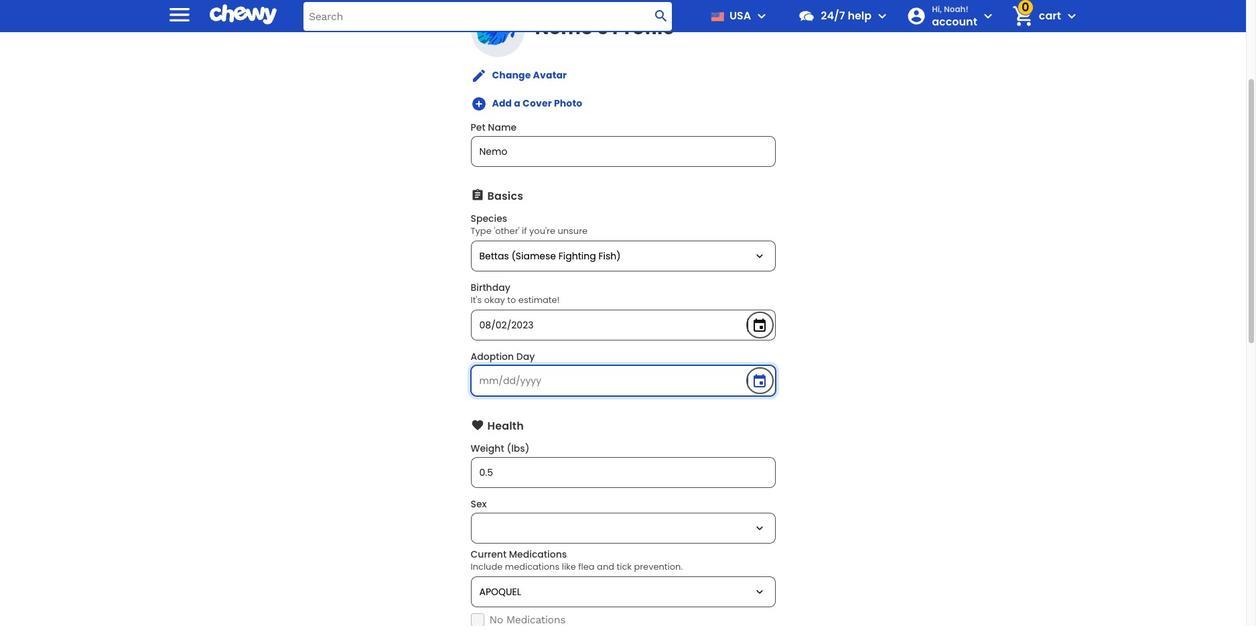 Task type: describe. For each thing, give the bounding box(es) containing it.
noah!
[[945, 3, 969, 15]]

hi, noah! account
[[933, 3, 978, 29]]

basics
[[488, 189, 524, 204]]

Species text field
[[472, 242, 775, 271]]

chewy home image
[[210, 0, 277, 29]]

Search text field
[[304, 2, 673, 31]]

Weight (lbs) text field
[[472, 458, 775, 487]]

24/7
[[821, 8, 846, 23]]

menu image
[[754, 8, 770, 24]]

current medications include medications like flea and tick prevention.
[[471, 547, 683, 573]]

species type 'other' if you're unsure
[[471, 212, 588, 238]]

medications
[[505, 560, 560, 573]]

pet name
[[471, 121, 517, 134]]

flea
[[579, 560, 595, 573]]

if
[[522, 225, 527, 238]]

Birthday telephone field
[[472, 311, 775, 340]]

change avatar button
[[471, 68, 567, 84]]

hi,
[[933, 3, 943, 15]]

unsure
[[558, 225, 588, 238]]

type
[[471, 225, 492, 238]]

items image
[[1012, 4, 1035, 28]]

adoption day
[[471, 350, 535, 364]]

add a cover photo
[[492, 97, 583, 110]]

current
[[471, 547, 507, 561]]

cart link
[[1007, 0, 1062, 32]]

species
[[471, 212, 508, 226]]

add
[[492, 97, 512, 110]]

change avatar
[[492, 68, 567, 82]]

help menu image
[[875, 8, 891, 24]]

sex
[[471, 497, 487, 511]]

and
[[597, 560, 615, 573]]

estimate!
[[519, 294, 560, 307]]

Adoption Day telephone field
[[472, 366, 775, 396]]

prevention.
[[634, 560, 683, 573]]

birthday it's okay to estimate!
[[471, 281, 560, 307]]

name
[[488, 121, 517, 134]]

photo
[[554, 97, 583, 110]]

adoption
[[471, 350, 514, 364]]

Product search field
[[304, 2, 673, 31]]

you're
[[530, 225, 556, 238]]

chewy support image
[[799, 7, 816, 25]]

it's
[[471, 294, 482, 307]]

choose date image
[[752, 373, 769, 389]]

medications for no
[[507, 613, 566, 626]]

to
[[508, 294, 516, 307]]

choose date, selected date is aug 2, 2023 image
[[752, 317, 769, 333]]

birthday
[[471, 281, 511, 295]]

nemo
[[535, 15, 594, 41]]

day
[[517, 350, 535, 364]]

usa button
[[706, 0, 770, 32]]



Task type: locate. For each thing, give the bounding box(es) containing it.
like
[[562, 560, 576, 573]]

(lbs)
[[507, 442, 530, 455]]

help
[[848, 8, 872, 23]]

submit search image
[[654, 8, 670, 24]]

1 vertical spatial medications
[[507, 613, 566, 626]]

weight (lbs)
[[471, 442, 530, 455]]

cart menu image
[[1065, 8, 1081, 24]]

medications right current at the left bottom of the page
[[509, 547, 567, 561]]

cover
[[523, 97, 552, 110]]

medications right no
[[507, 613, 566, 626]]

weight
[[471, 442, 505, 455]]

health
[[488, 418, 524, 434]]

pet avatar image
[[471, 3, 525, 57]]

pet
[[471, 121, 486, 134]]

tick
[[617, 560, 632, 573]]

usa
[[730, 8, 752, 23]]

profile
[[613, 15, 675, 41]]

no
[[490, 613, 503, 626]]

medications inside current medications include medications like flea and tick prevention.
[[509, 547, 567, 561]]

avatar
[[533, 68, 567, 82]]

'other'
[[494, 225, 520, 238]]

account
[[933, 14, 978, 29]]

account menu image
[[981, 8, 997, 24]]

okay
[[484, 294, 505, 307]]

cart
[[1040, 8, 1062, 23]]

a
[[514, 97, 521, 110]]

no medications
[[490, 613, 566, 626]]

0 vertical spatial medications
[[509, 547, 567, 561]]

add a cover photo button
[[471, 96, 583, 112]]

Pet Name text field
[[472, 137, 775, 166]]

menu image
[[166, 1, 193, 28]]

Current Medications text field
[[472, 577, 775, 606]]

include
[[471, 560, 503, 573]]

nemo 's profile
[[535, 15, 675, 41]]

change
[[492, 68, 531, 82]]

's
[[594, 15, 609, 41]]

medications for current
[[509, 547, 567, 561]]

24/7 help
[[821, 8, 872, 23]]

medications
[[509, 547, 567, 561], [507, 613, 566, 626]]

24/7 help link
[[793, 0, 872, 32]]



Task type: vqa. For each thing, say whether or not it's contained in the screenshot.
Species
yes



